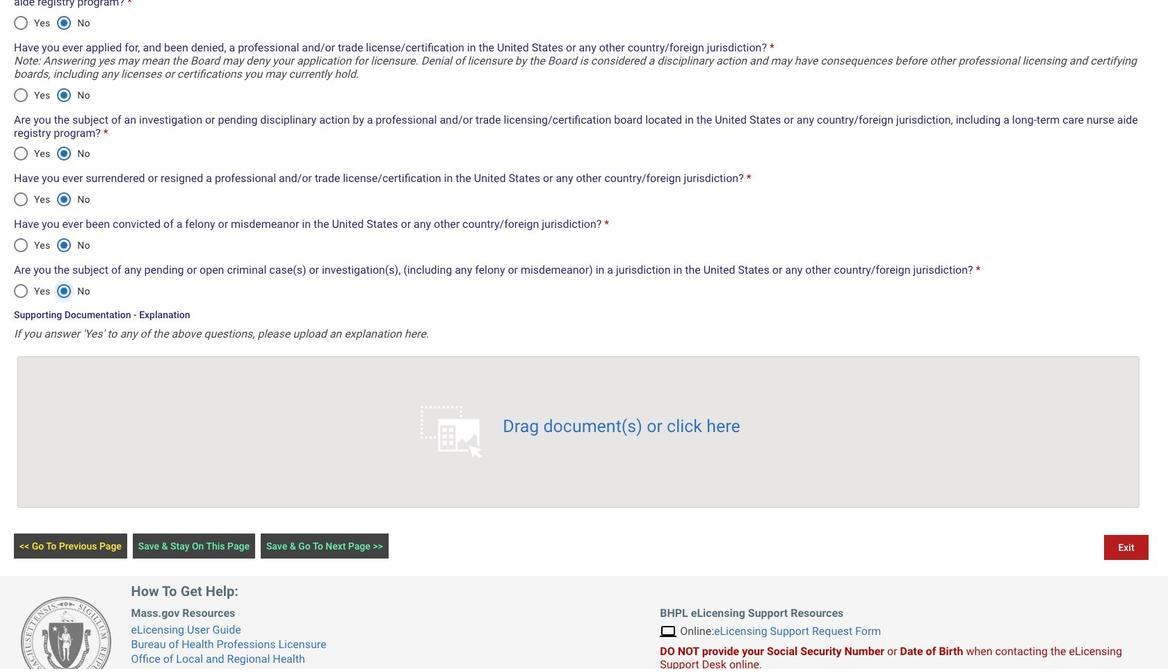 Task type: vqa. For each thing, say whether or not it's contained in the screenshot.
the top heading
no



Task type: locate. For each thing, give the bounding box(es) containing it.
option group
[[6, 6, 97, 39], [6, 78, 97, 112], [6, 137, 97, 171], [6, 183, 97, 216], [6, 229, 97, 262], [6, 275, 97, 308]]

5 option group from the top
[[6, 229, 97, 262]]

3 option group from the top
[[6, 137, 97, 171]]

massachusetts state seal image
[[21, 597, 111, 670]]



Task type: describe. For each thing, give the bounding box(es) containing it.
6 option group from the top
[[6, 275, 97, 308]]

1 option group from the top
[[6, 6, 97, 39]]

2 option group from the top
[[6, 78, 97, 112]]

4 option group from the top
[[6, 183, 97, 216]]



